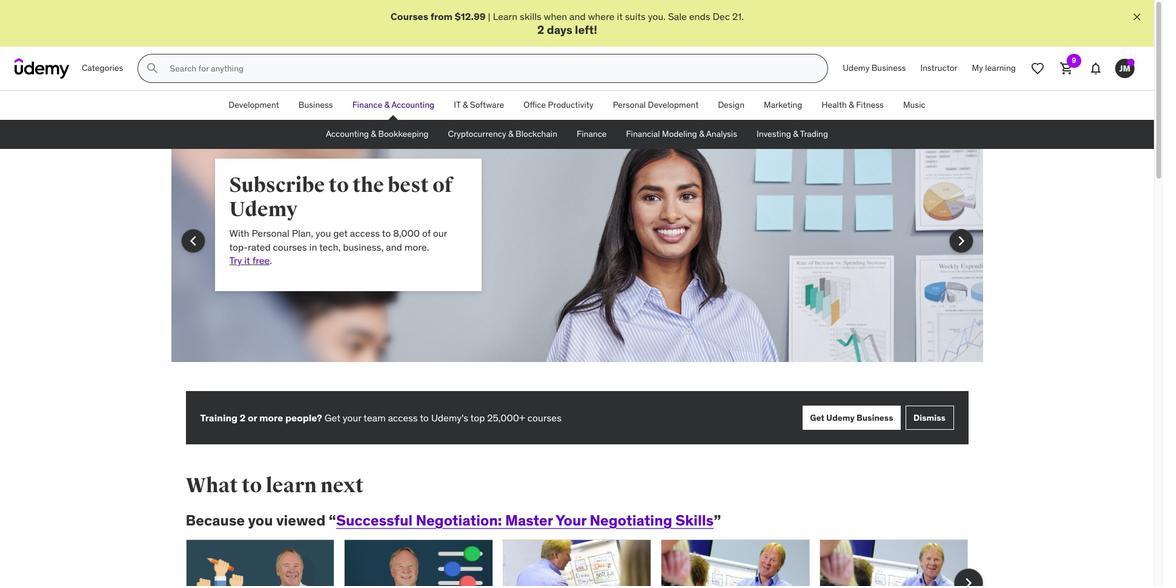 Task type: vqa. For each thing, say whether or not it's contained in the screenshot.
All Levels corresponding to Blender Character Creation Megacourse: Beginner to Expert
no



Task type: describe. For each thing, give the bounding box(es) containing it.
office productivity
[[524, 100, 594, 111]]

business link
[[289, 91, 343, 120]]

0 horizontal spatial accounting
[[326, 129, 369, 140]]

finance & accounting
[[352, 100, 435, 111]]

left!
[[575, 23, 597, 37]]

learn
[[493, 10, 518, 22]]

|
[[488, 10, 491, 22]]

or
[[248, 412, 257, 424]]

what to learn next
[[186, 473, 364, 499]]

udemy inside subscribe to the best of udemy with personal plan, you get access to 8,000 of our top-rated courses in tech, business, and more. try it free .
[[229, 197, 298, 223]]

my
[[972, 63, 983, 74]]

it
[[454, 100, 461, 111]]

your
[[556, 512, 587, 530]]

access inside subscribe to the best of udemy with personal plan, you get access to 8,000 of our top-rated courses in tech, business, and more. try it free .
[[350, 227, 380, 239]]

finance for finance & accounting
[[352, 100, 382, 111]]

skills
[[676, 512, 714, 530]]

1 vertical spatial business
[[299, 100, 333, 111]]

& for health
[[849, 100, 854, 111]]

modeling
[[662, 129, 697, 140]]

development link
[[219, 91, 289, 120]]

carousel element for business link
[[171, 120, 983, 392]]

top-
[[229, 241, 248, 253]]

& inside financial modeling & analysis link
[[699, 129, 705, 140]]

to left udemy's
[[420, 412, 429, 424]]

dec
[[713, 10, 730, 22]]

it & software
[[454, 100, 504, 111]]

tech,
[[319, 241, 341, 253]]

with
[[229, 227, 249, 239]]

to left learn
[[242, 473, 262, 499]]

carousel element for successful negotiation: master your negotiating skills link
[[186, 540, 983, 587]]

categories
[[82, 63, 123, 74]]

subscribe
[[229, 173, 325, 198]]

to left the on the left top of the page
[[329, 173, 349, 198]]

& for finance
[[384, 100, 390, 111]]

and inside subscribe to the best of udemy with personal plan, you get access to 8,000 of our top-rated courses in tech, business, and more. try it free .
[[386, 241, 402, 253]]

udemy business
[[843, 63, 906, 74]]

productivity
[[548, 100, 594, 111]]

8,000
[[393, 227, 420, 239]]

& for accounting
[[371, 129, 376, 140]]

analysis
[[706, 129, 737, 140]]

my learning link
[[965, 54, 1023, 83]]

notifications image
[[1089, 61, 1103, 76]]

2 inside courses from $12.99 | learn skills when and where it suits you. sale ends dec 21. 2 days left!
[[538, 23, 544, 37]]

close image
[[1131, 11, 1143, 23]]

training
[[200, 412, 238, 424]]

bookkeeping
[[378, 129, 429, 140]]

fitness
[[856, 100, 884, 111]]

design link
[[708, 91, 754, 120]]

business inside 'link'
[[872, 63, 906, 74]]

financial modeling & analysis link
[[617, 120, 747, 149]]

next image
[[959, 574, 978, 587]]

finance link
[[567, 120, 617, 149]]

music link
[[894, 91, 935, 120]]

you have alerts image
[[1128, 59, 1135, 66]]

my learning
[[972, 63, 1016, 74]]

investing & trading link
[[747, 120, 838, 149]]

1 horizontal spatial accounting
[[392, 100, 435, 111]]

personal development link
[[603, 91, 708, 120]]

1 development from the left
[[229, 100, 279, 111]]

$12.99
[[455, 10, 486, 22]]

accounting & bookkeeping
[[326, 129, 429, 140]]

rated
[[248, 241, 271, 253]]

cryptocurrency
[[448, 129, 506, 140]]

health & fitness link
[[812, 91, 894, 120]]

1 vertical spatial you
[[248, 512, 273, 530]]

finance & accounting link
[[343, 91, 444, 120]]

1 horizontal spatial get
[[810, 413, 825, 423]]

music
[[903, 100, 926, 111]]

& for it
[[463, 100, 468, 111]]

you.
[[648, 10, 666, 22]]

21.
[[732, 10, 744, 22]]

cryptocurrency & blockchain link
[[438, 120, 567, 149]]

financial
[[626, 129, 660, 140]]

it inside subscribe to the best of udemy with personal plan, you get access to 8,000 of our top-rated courses in tech, business, and more. try it free .
[[244, 254, 250, 267]]

try it free link
[[229, 254, 270, 267]]

because you viewed " successful negotiation: master your negotiating skills "
[[186, 512, 721, 530]]

personal development
[[613, 100, 699, 111]]

udemy image
[[15, 58, 70, 79]]

next
[[321, 473, 364, 499]]

top
[[471, 412, 485, 424]]

master
[[505, 512, 553, 530]]

try
[[229, 254, 242, 267]]

successful
[[336, 512, 413, 530]]

office productivity link
[[514, 91, 603, 120]]

learning
[[985, 63, 1016, 74]]

9 link
[[1053, 54, 1082, 83]]

subscribe to the best of udemy with personal plan, you get access to 8,000 of our top-rated courses in tech, business, and more. try it free .
[[229, 173, 453, 267]]

& for cryptocurrency
[[508, 129, 514, 140]]

best
[[388, 173, 429, 198]]



Task type: locate. For each thing, give the bounding box(es) containing it.
get udemy business link
[[803, 406, 901, 430]]

1 vertical spatial of
[[422, 227, 431, 239]]

finance down productivity
[[577, 129, 607, 140]]

udemy
[[843, 63, 870, 74], [229, 197, 298, 223], [827, 413, 855, 423]]

negotiating
[[590, 512, 672, 530]]

udemy business link
[[836, 54, 914, 83]]

next image
[[952, 232, 971, 251]]

&
[[384, 100, 390, 111], [463, 100, 468, 111], [849, 100, 854, 111], [371, 129, 376, 140], [508, 129, 514, 140], [699, 129, 705, 140], [793, 129, 799, 140]]

investing
[[757, 129, 791, 140]]

suits
[[625, 10, 646, 22]]

& right it
[[463, 100, 468, 111]]

1 horizontal spatial it
[[617, 10, 623, 22]]

ends
[[689, 10, 711, 22]]

9
[[1072, 56, 1077, 65]]

days
[[547, 23, 573, 37]]

cryptocurrency & blockchain
[[448, 129, 558, 140]]

health & fitness
[[822, 100, 884, 111]]

0 horizontal spatial personal
[[252, 227, 290, 239]]

25,000+
[[487, 412, 525, 424]]

where
[[588, 10, 615, 22]]

shopping cart with 9 items image
[[1060, 61, 1074, 76]]

you inside subscribe to the best of udemy with personal plan, you get access to 8,000 of our top-rated courses in tech, business, and more. try it free .
[[316, 227, 331, 239]]

0 vertical spatial finance
[[352, 100, 382, 111]]

personal inside subscribe to the best of udemy with personal plan, you get access to 8,000 of our top-rated courses in tech, business, and more. try it free .
[[252, 227, 290, 239]]

instructor
[[921, 63, 958, 74]]

courses
[[391, 10, 428, 22]]

negotiation:
[[416, 512, 502, 530]]

access up business, at the top left of the page
[[350, 227, 380, 239]]

to
[[329, 173, 349, 198], [382, 227, 391, 239], [420, 412, 429, 424], [242, 473, 262, 499]]

your
[[343, 412, 361, 424]]

& inside it & software link
[[463, 100, 468, 111]]

accounting down business link
[[326, 129, 369, 140]]

1 horizontal spatial courses
[[528, 412, 562, 424]]

0 horizontal spatial development
[[229, 100, 279, 111]]

1 horizontal spatial you
[[316, 227, 331, 239]]

1 horizontal spatial development
[[648, 100, 699, 111]]

development
[[229, 100, 279, 111], [648, 100, 699, 111]]

of left our
[[422, 227, 431, 239]]

jm link
[[1111, 54, 1140, 83]]

courses from $12.99 | learn skills when and where it suits you. sale ends dec 21. 2 days left!
[[391, 10, 744, 37]]

blockchain
[[516, 129, 558, 140]]

and down 8,000
[[386, 241, 402, 253]]

from
[[431, 10, 453, 22]]

0 vertical spatial of
[[433, 173, 453, 198]]

0 vertical spatial courses
[[273, 241, 307, 253]]

1 vertical spatial access
[[388, 412, 418, 424]]

"
[[329, 512, 336, 530]]

software
[[470, 100, 504, 111]]

1 horizontal spatial of
[[433, 173, 453, 198]]

& up accounting & bookkeeping
[[384, 100, 390, 111]]

personal
[[613, 100, 646, 111], [252, 227, 290, 239]]

0 vertical spatial it
[[617, 10, 623, 22]]

0 vertical spatial 2
[[538, 23, 544, 37]]

udemy's
[[431, 412, 468, 424]]

2 down 'skills'
[[538, 23, 544, 37]]

financial modeling & analysis
[[626, 129, 737, 140]]

1 vertical spatial it
[[244, 254, 250, 267]]

you up tech,
[[316, 227, 331, 239]]

& left analysis
[[699, 129, 705, 140]]

dismiss
[[914, 413, 946, 423]]

sale
[[668, 10, 687, 22]]

marketing link
[[754, 91, 812, 120]]

of
[[433, 173, 453, 198], [422, 227, 431, 239]]

0 horizontal spatial finance
[[352, 100, 382, 111]]

1 vertical spatial 2
[[240, 412, 246, 424]]

0 vertical spatial and
[[570, 10, 586, 22]]

0 vertical spatial carousel element
[[171, 120, 983, 392]]

to left 8,000
[[382, 227, 391, 239]]

when
[[544, 10, 567, 22]]

& left trading
[[793, 129, 799, 140]]

dismiss button
[[906, 406, 954, 430]]

& for investing
[[793, 129, 799, 140]]

0 vertical spatial udemy
[[843, 63, 870, 74]]

it left suits
[[617, 10, 623, 22]]

udemy inside 'link'
[[843, 63, 870, 74]]

0 horizontal spatial get
[[325, 412, 341, 424]]

0 horizontal spatial of
[[422, 227, 431, 239]]

training 2 or more people? get your team access to udemy's top 25,000+ courses
[[200, 412, 562, 424]]

you down what to learn next
[[248, 512, 273, 530]]

wishlist image
[[1031, 61, 1045, 76]]

jm
[[1120, 63, 1131, 74]]

0 horizontal spatial courses
[[273, 241, 307, 253]]

business,
[[343, 241, 384, 253]]

trading
[[800, 129, 828, 140]]

access right the team
[[388, 412, 418, 424]]

plan,
[[292, 227, 313, 239]]

personal up rated on the left top of page
[[252, 227, 290, 239]]

& right health
[[849, 100, 854, 111]]

0 horizontal spatial it
[[244, 254, 250, 267]]

& inside finance & accounting link
[[384, 100, 390, 111]]

personal inside personal development link
[[613, 100, 646, 111]]

1 horizontal spatial 2
[[538, 23, 544, 37]]

1 horizontal spatial personal
[[613, 100, 646, 111]]

.
[[270, 254, 272, 267]]

0 horizontal spatial and
[[386, 241, 402, 253]]

team
[[364, 412, 386, 424]]

of right best
[[433, 173, 453, 198]]

submit search image
[[146, 61, 160, 76]]

0 vertical spatial access
[[350, 227, 380, 239]]

finance
[[352, 100, 382, 111], [577, 129, 607, 140]]

1 vertical spatial udemy
[[229, 197, 298, 223]]

free
[[252, 254, 270, 267]]

and
[[570, 10, 586, 22], [386, 241, 402, 253]]

1 vertical spatial personal
[[252, 227, 290, 239]]

1 vertical spatial courses
[[528, 412, 562, 424]]

it inside courses from $12.99 | learn skills when and where it suits you. sale ends dec 21. 2 days left!
[[617, 10, 623, 22]]

1 horizontal spatial access
[[388, 412, 418, 424]]

marketing
[[764, 100, 803, 111]]

0 horizontal spatial access
[[350, 227, 380, 239]]

0 vertical spatial personal
[[613, 100, 646, 111]]

courses down plan,
[[273, 241, 307, 253]]

investing & trading
[[757, 129, 828, 140]]

more.
[[405, 241, 429, 253]]

2 development from the left
[[648, 100, 699, 111]]

more
[[259, 412, 283, 424]]

& inside cryptocurrency & blockchain link
[[508, 129, 514, 140]]

and up left!
[[570, 10, 586, 22]]

0 horizontal spatial you
[[248, 512, 273, 530]]

categories button
[[75, 54, 130, 83]]

business
[[872, 63, 906, 74], [299, 100, 333, 111], [857, 413, 893, 423]]

get
[[333, 227, 348, 239]]

viewed
[[276, 512, 326, 530]]

"
[[714, 512, 721, 530]]

Search for anything text field
[[167, 58, 813, 79]]

& inside investing & trading link
[[793, 129, 799, 140]]

because
[[186, 512, 245, 530]]

& left blockchain
[[508, 129, 514, 140]]

learn
[[266, 473, 317, 499]]

1 vertical spatial and
[[386, 241, 402, 253]]

& inside accounting & bookkeeping link
[[371, 129, 376, 140]]

courses
[[273, 241, 307, 253], [528, 412, 562, 424]]

accounting & bookkeeping link
[[316, 120, 438, 149]]

2 vertical spatial udemy
[[827, 413, 855, 423]]

personal up financial
[[613, 100, 646, 111]]

it right try in the left top of the page
[[244, 254, 250, 267]]

successful negotiation: master your negotiating skills link
[[336, 512, 714, 530]]

0 vertical spatial accounting
[[392, 100, 435, 111]]

our
[[433, 227, 447, 239]]

0 vertical spatial you
[[316, 227, 331, 239]]

instructor link
[[914, 54, 965, 83]]

and inside courses from $12.99 | learn skills when and where it suits you. sale ends dec 21. 2 days left!
[[570, 10, 586, 22]]

1 horizontal spatial and
[[570, 10, 586, 22]]

1 vertical spatial finance
[[577, 129, 607, 140]]

& left bookkeeping
[[371, 129, 376, 140]]

what
[[186, 473, 238, 499]]

accounting up bookkeeping
[[392, 100, 435, 111]]

previous image
[[183, 232, 203, 251]]

health
[[822, 100, 847, 111]]

2 vertical spatial business
[[857, 413, 893, 423]]

1 vertical spatial accounting
[[326, 129, 369, 140]]

carousel element
[[171, 120, 983, 392], [186, 540, 983, 587]]

it & software link
[[444, 91, 514, 120]]

the
[[353, 173, 384, 198]]

1 vertical spatial carousel element
[[186, 540, 983, 587]]

1 horizontal spatial finance
[[577, 129, 607, 140]]

courses right 25,000+
[[528, 412, 562, 424]]

finance up accounting & bookkeeping
[[352, 100, 382, 111]]

carousel element containing subscribe to the best of udemy
[[171, 120, 983, 392]]

0 horizontal spatial 2
[[240, 412, 246, 424]]

& inside health & fitness link
[[849, 100, 854, 111]]

courses inside subscribe to the best of udemy with personal plan, you get access to 8,000 of our top-rated courses in tech, business, and more. try it free .
[[273, 241, 307, 253]]

2 left or
[[240, 412, 246, 424]]

finance for finance
[[577, 129, 607, 140]]

skills
[[520, 10, 542, 22]]

0 vertical spatial business
[[872, 63, 906, 74]]

2
[[538, 23, 544, 37], [240, 412, 246, 424]]

in
[[309, 241, 317, 253]]

get udemy business
[[810, 413, 893, 423]]



